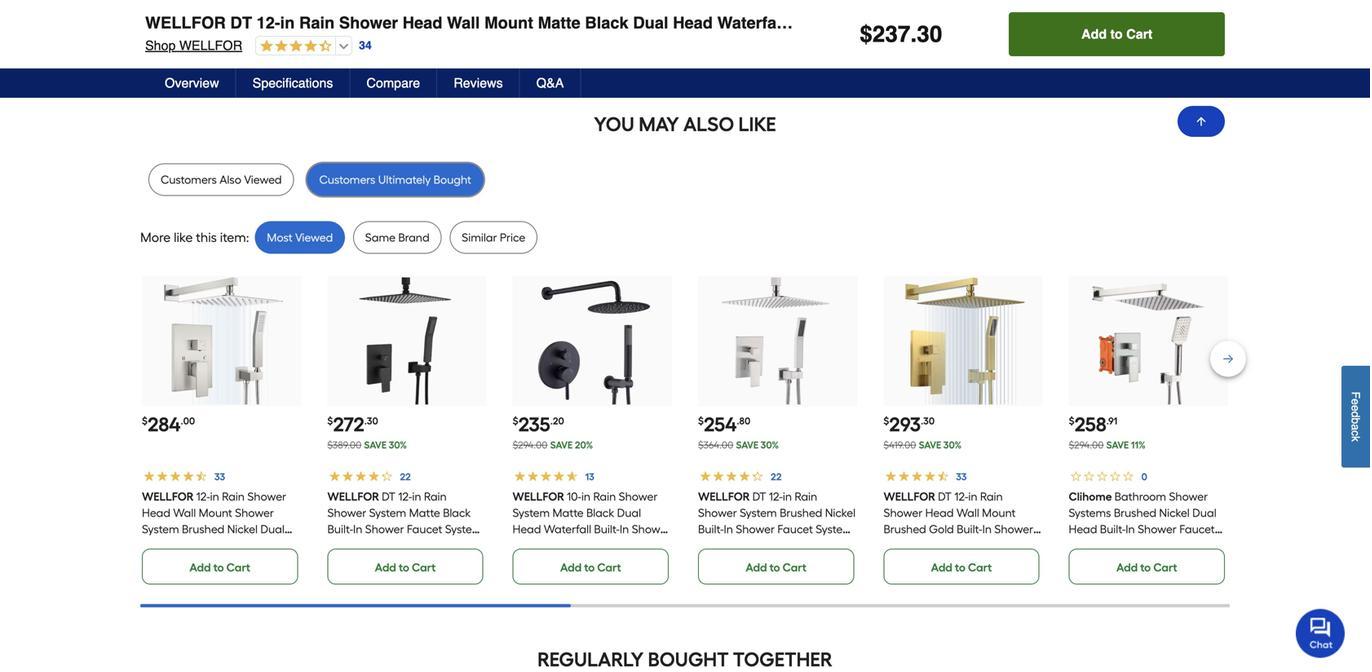 Task type: locate. For each thing, give the bounding box(es) containing it.
$294.00 save 20%
[[513, 440, 593, 452]]

head
[[403, 13, 443, 32], [673, 13, 713, 32], [142, 507, 170, 521], [925, 507, 954, 521], [513, 523, 541, 537], [1069, 523, 1098, 537], [142, 539, 170, 553]]

compare
[[367, 75, 420, 91]]

list item
[[327, 0, 487, 66]]

cart for "272" list item
[[412, 561, 436, 575]]

0 vertical spatial also
[[684, 113, 734, 136]]

also up 'item' at top left
[[220, 173, 241, 187]]

regularly bought together heading
[[140, 644, 1230, 669]]

to inside 293 list item
[[955, 561, 966, 575]]

wellfor for 12-in rain shower head wall mount shower system brushed nickel dual head waterfall built-in shower faucet system with 2-way diverter valve included
[[142, 490, 194, 504]]

bathroom shower systems brushed nickel dual head built-in shower faucet system with 2-way diverter valve included
[[1069, 490, 1217, 570]]

rain inside dt 12-in rain shower head wall mount brushed gold built-in shower faucet system with 2-way diverter valve included
[[980, 490, 1003, 504]]

in inside bathroom shower systems brushed nickel dual head built-in shower faucet system with 2-way diverter valve included
[[1126, 523, 1136, 537]]

black
[[585, 13, 629, 32], [443, 507, 471, 521], [587, 507, 615, 521]]

$ up $419.00 at bottom
[[884, 416, 890, 428]]

0 horizontal spatial .30
[[365, 416, 378, 428]]

with
[[1034, 13, 1067, 32], [327, 539, 350, 553], [591, 539, 613, 553], [698, 539, 720, 553], [962, 539, 984, 553], [1109, 539, 1131, 553], [220, 556, 242, 570]]

cart for 293 list item
[[968, 561, 992, 575]]

1 horizontal spatial customers
[[319, 173, 376, 187]]

272 list item
[[327, 276, 487, 585]]

add to cart link for bathroom shower systems brushed nickel dual head built-in shower faucet system with 2-way diverter valve included
[[1069, 550, 1225, 585]]

add to cart for "272" list item
[[375, 561, 436, 575]]

add inside 254 list item
[[746, 561, 767, 575]]

faucet
[[915, 13, 967, 32], [407, 523, 442, 537], [778, 523, 813, 537], [1180, 523, 1215, 537], [513, 539, 548, 553], [884, 539, 919, 553], [142, 556, 177, 570]]

0 horizontal spatial mount
[[199, 507, 232, 521]]

with inside 10-in rain shower system matte black dual head waterfall built-in shower faucet system with 2-way diverter valve included
[[591, 539, 613, 553]]

brand
[[398, 231, 430, 245]]

$ inside $ 254 .80
[[698, 416, 704, 428]]

cart for first add to cart 'list item' from the left
[[227, 42, 250, 56]]

bought
[[434, 173, 471, 187]]

$ up $364.00
[[698, 416, 704, 428]]

may
[[639, 113, 679, 136]]

wellfor down $ 284 .00
[[142, 490, 194, 504]]

1 $294.00 from the left
[[513, 440, 548, 452]]

item
[[220, 230, 246, 246]]

add to cart inside 235 list item
[[560, 561, 621, 575]]

like
[[739, 113, 776, 136]]

258
[[1075, 413, 1107, 437]]

customers for you may also like
[[161, 173, 217, 187]]

head inside bathroom shower systems brushed nickel dual head built-in shower faucet system with 2-way diverter valve included
[[1069, 523, 1098, 537]]

1 30% from the left
[[389, 440, 407, 452]]

shop wellfor
[[145, 38, 242, 53]]

brushed inside bathroom shower systems brushed nickel dual head built-in shower faucet system with 2-way diverter valve included
[[1114, 507, 1157, 521]]

1 horizontal spatial .30
[[921, 416, 935, 428]]

way
[[1086, 13, 1117, 32], [362, 539, 384, 553], [626, 539, 647, 553], [733, 539, 755, 553], [997, 539, 1018, 553], [1144, 539, 1166, 553], [255, 556, 276, 570]]

0 horizontal spatial customers
[[161, 173, 217, 187]]

12- for 254
[[769, 490, 783, 504]]

dt
[[230, 13, 252, 32], [382, 490, 396, 504], [753, 490, 766, 504], [938, 490, 952, 504]]

0 horizontal spatial add to cart list item
[[142, 0, 301, 66]]

cart for 254 list item
[[783, 561, 807, 575]]

wellfor down "$389.00"
[[327, 490, 379, 504]]

$294.00 down 235 at bottom left
[[513, 440, 548, 452]]

$364.00 save 30%
[[698, 440, 779, 452]]

add
[[1082, 27, 1107, 42], [190, 42, 211, 56], [931, 42, 953, 56], [1117, 42, 1138, 56], [190, 561, 211, 575], [375, 561, 396, 575], [560, 561, 582, 575], [746, 561, 767, 575], [931, 561, 953, 575], [1117, 561, 1138, 575]]

$ inside $ 235 .20
[[513, 416, 519, 428]]

matte inside dt 12-in rain shower system matte black built-in shower faucet system with 2-way diverter valve included
[[409, 507, 440, 521]]

customers up like
[[161, 173, 217, 187]]

2 save from the left
[[550, 440, 573, 452]]

built-
[[790, 13, 832, 32], [327, 523, 353, 537], [594, 523, 620, 537], [698, 523, 724, 537], [957, 523, 983, 537], [1101, 523, 1126, 537], [223, 539, 249, 553]]

included inside dt 12-in rain shower system brushed nickel built-in shower faucet system with 2-way diverter valve included
[[698, 556, 743, 570]]

also
[[684, 113, 734, 136], [220, 173, 241, 187]]

wellfor
[[145, 13, 226, 32], [179, 38, 242, 53], [142, 490, 194, 504], [327, 490, 379, 504], [513, 490, 565, 504], [698, 490, 750, 504], [884, 490, 936, 504]]

to for the 258 list item
[[1141, 561, 1151, 575]]

wellfor inside "272" list item
[[327, 490, 379, 504]]

way inside bathroom shower systems brushed nickel dual head built-in shower faucet system with 2-way diverter valve included
[[1144, 539, 1166, 553]]

1 horizontal spatial waterfall
[[544, 523, 592, 537]]

$ inside $ 272 .30
[[327, 416, 333, 428]]

waterfall
[[718, 13, 786, 32], [544, 523, 592, 537], [173, 539, 221, 553]]

.30 inside $ 272 .30
[[365, 416, 378, 428]]

$389.00 save 30%
[[327, 440, 407, 452]]

$
[[860, 21, 873, 47], [142, 416, 148, 428], [327, 416, 333, 428], [513, 416, 519, 428], [698, 416, 704, 428], [884, 416, 890, 428], [1069, 416, 1075, 428]]

built- inside 10-in rain shower system matte black dual head waterfall built-in shower faucet system with 2-way diverter valve included
[[594, 523, 620, 537]]

$294.00 down 258
[[1069, 440, 1104, 452]]

add inside button
[[1082, 27, 1107, 42]]

0 horizontal spatial $294.00
[[513, 440, 548, 452]]

0 horizontal spatial also
[[220, 173, 241, 187]]

1 horizontal spatial wall
[[447, 13, 480, 32]]

258 list item
[[1069, 276, 1229, 585]]

also left like
[[684, 113, 734, 136]]

dt inside dt 12-in rain shower system matte black built-in shower faucet system with 2-way diverter valve included
[[382, 490, 396, 504]]

brushed inside dt 12-in rain shower head wall mount brushed gold built-in shower faucet system with 2-way diverter valve included
[[884, 523, 926, 537]]

$294.00 inside 235 list item
[[513, 440, 548, 452]]

viewed up the :
[[244, 173, 282, 187]]

$364.00
[[698, 440, 734, 452]]

overview button
[[148, 69, 236, 98]]

2 horizontal spatial nickel
[[1160, 507, 1190, 521]]

to inside 254 list item
[[770, 561, 780, 575]]

add to cart inside "272" list item
[[375, 561, 436, 575]]

mount inside dt 12-in rain shower head wall mount brushed gold built-in shower faucet system with 2-way diverter valve included
[[982, 507, 1016, 521]]

30%
[[389, 440, 407, 452], [761, 440, 779, 452], [944, 440, 962, 452]]

.30
[[365, 416, 378, 428], [921, 416, 935, 428]]

30% inside 254 list item
[[761, 440, 779, 452]]

wellfor left 10-
[[513, 490, 565, 504]]

12- inside dt 12-in rain shower head wall mount brushed gold built-in shower faucet system with 2-way diverter valve included
[[955, 490, 969, 504]]

3 add to cart list item from the left
[[1069, 0, 1229, 66]]

add to cart for the 258 list item
[[1117, 561, 1178, 575]]

rain
[[299, 13, 335, 32], [222, 490, 245, 504], [424, 490, 447, 504], [594, 490, 616, 504], [795, 490, 818, 504], [980, 490, 1003, 504]]

cart inside the 258 list item
[[1154, 561, 1178, 575]]

2 vertical spatial waterfall
[[173, 539, 221, 553]]

284 list item
[[142, 276, 301, 586]]

0 horizontal spatial 30%
[[389, 440, 407, 452]]

to
[[1111, 27, 1123, 42], [213, 42, 224, 56], [955, 42, 966, 56], [1141, 42, 1151, 56], [213, 561, 224, 575], [399, 561, 409, 575], [584, 561, 595, 575], [770, 561, 780, 575], [955, 561, 966, 575], [1141, 561, 1151, 575]]

e up b
[[1350, 406, 1363, 412]]

customers for customers also viewed
[[319, 173, 376, 187]]

e
[[1350, 399, 1363, 406], [1350, 406, 1363, 412]]

save inside the 258 list item
[[1107, 440, 1129, 452]]

dt for 293
[[938, 490, 952, 504]]

dt for 272
[[382, 490, 396, 504]]

shower
[[339, 13, 398, 32], [851, 13, 910, 32], [247, 490, 286, 504], [619, 490, 658, 504], [1170, 490, 1209, 504], [235, 507, 274, 521], [327, 507, 366, 521], [698, 507, 737, 521], [884, 507, 923, 521], [365, 523, 404, 537], [632, 523, 671, 537], [736, 523, 775, 537], [995, 523, 1034, 537], [1138, 523, 1177, 537], [261, 539, 300, 553]]

k
[[1350, 437, 1363, 442]]

viewed
[[244, 173, 282, 187], [295, 231, 333, 245]]

2 horizontal spatial waterfall
[[718, 13, 786, 32]]

12- inside 12-in rain shower head wall mount shower system brushed nickel dual head waterfall built-in shower faucet system with 2-way diverter valve included
[[196, 490, 210, 504]]

in inside 12-in rain shower head wall mount shower system brushed nickel dual head waterfall built-in shower faucet system with 2-way diverter valve included
[[210, 490, 219, 504]]

save inside 235 list item
[[550, 440, 573, 452]]

3 30% from the left
[[944, 440, 962, 452]]

c
[[1350, 431, 1363, 437]]

arrow up image
[[1195, 115, 1208, 128]]

cart inside 284 list item
[[227, 561, 250, 575]]

.30 up $419.00 save 30%
[[921, 416, 935, 428]]

cart inside 254 list item
[[783, 561, 807, 575]]

34
[[359, 39, 372, 52]]

0 vertical spatial waterfall
[[718, 13, 786, 32]]

2 customers from the left
[[319, 173, 376, 187]]

$ 254 .80
[[698, 413, 751, 437]]

0 vertical spatial viewed
[[244, 173, 282, 187]]

1 horizontal spatial $294.00
[[1069, 440, 1104, 452]]

specifications
[[253, 75, 333, 91]]

1 horizontal spatial nickel
[[825, 507, 856, 521]]

waterfall inside 12-in rain shower head wall mount shower system brushed nickel dual head waterfall built-in shower faucet system with 2-way diverter valve included
[[173, 539, 221, 553]]

2 30% from the left
[[761, 440, 779, 452]]

2-
[[1071, 13, 1086, 32], [352, 539, 362, 553], [616, 539, 626, 553], [723, 539, 733, 553], [987, 539, 997, 553], [1134, 539, 1144, 553], [245, 556, 255, 570]]

235
[[519, 413, 550, 437]]

add to cart inside 284 list item
[[190, 561, 250, 575]]

1 save from the left
[[364, 440, 387, 452]]

save down $ 272 .30
[[364, 440, 387, 452]]

you
[[594, 113, 635, 136]]

1 vertical spatial also
[[220, 173, 241, 187]]

1 vertical spatial waterfall
[[544, 523, 592, 537]]

to for second add to cart 'list item' from the left
[[955, 42, 966, 56]]

cart inside 235 list item
[[597, 561, 621, 575]]

1 horizontal spatial viewed
[[295, 231, 333, 245]]

12- inside dt 12-in rain shower system matte black built-in shower faucet system with 2-way diverter valve included
[[398, 490, 412, 504]]

add to cart link inside 284 list item
[[142, 550, 298, 585]]

add to cart link for 12-in rain shower head wall mount shower system brushed nickel dual head waterfall built-in shower faucet system with 2-way diverter valve included
[[142, 550, 298, 585]]

dt 12-in rain shower system matte black built-in shower faucet system with 2-way diverter valve included
[[327, 490, 482, 570]]

more like this item :
[[140, 230, 249, 246]]

add to cart for first add to cart 'list item' from the right
[[1117, 42, 1178, 56]]

235 list item
[[513, 276, 672, 585]]

add to cart inside 293 list item
[[931, 561, 992, 575]]

brushed
[[780, 507, 823, 521], [1114, 507, 1157, 521], [182, 523, 225, 537], [884, 523, 926, 537]]

$ for 293
[[884, 416, 890, 428]]

add inside "272" list item
[[375, 561, 396, 575]]

add to cart inside 254 list item
[[746, 561, 807, 575]]

save for 258
[[1107, 440, 1129, 452]]

matte
[[538, 13, 581, 32], [409, 507, 440, 521], [553, 507, 584, 521]]

brushed inside dt 12-in rain shower system brushed nickel built-in shower faucet system with 2-way diverter valve included
[[780, 507, 823, 521]]

q&a
[[537, 75, 564, 91]]

in
[[832, 13, 847, 32], [353, 523, 362, 537], [620, 523, 629, 537], [724, 523, 733, 537], [983, 523, 992, 537], [1126, 523, 1136, 537], [249, 539, 259, 553]]

save inside "272" list item
[[364, 440, 387, 452]]

$ left .91
[[1069, 416, 1075, 428]]

wellfor up gold
[[884, 490, 936, 504]]

1 horizontal spatial 30%
[[761, 440, 779, 452]]

2- inside dt 12-in rain shower head wall mount brushed gold built-in shower faucet system with 2-way diverter valve included
[[987, 539, 997, 553]]

in
[[280, 13, 295, 32], [210, 490, 219, 504], [412, 490, 421, 504], [582, 490, 591, 504], [783, 490, 792, 504], [969, 490, 978, 504]]

customers
[[161, 173, 217, 187], [319, 173, 376, 187]]

$ left .00
[[142, 416, 148, 428]]

faucet inside 10-in rain shower system matte black dual head waterfall built-in shower faucet system with 2-way diverter valve included
[[513, 539, 548, 553]]

10-in rain shower system matte black dual head waterfall built-in shower faucet system with 2-way diverter valve included
[[513, 490, 671, 570]]

to for 284 list item
[[213, 561, 224, 575]]

add to cart link
[[142, 30, 298, 66], [884, 30, 1040, 66], [1069, 30, 1225, 66], [142, 550, 298, 585], [327, 550, 484, 585], [513, 550, 669, 585], [698, 550, 854, 585], [884, 550, 1040, 585], [1069, 550, 1225, 585]]

dual
[[633, 13, 669, 32], [617, 507, 641, 521], [1193, 507, 1217, 521], [261, 523, 285, 537]]

save left 11%
[[1107, 440, 1129, 452]]

black inside dt 12-in rain shower system matte black built-in shower faucet system with 2-way diverter valve included
[[443, 507, 471, 521]]

2 horizontal spatial mount
[[982, 507, 1016, 521]]

0 horizontal spatial waterfall
[[173, 539, 221, 553]]

shop
[[145, 38, 176, 53]]

30% inside 293 list item
[[944, 440, 962, 452]]

to for 254 list item
[[770, 561, 780, 575]]

wellfor for dt 12-in rain shower head wall mount brushed gold built-in shower faucet system with 2-way diverter valve included
[[884, 490, 936, 504]]

faucet inside bathroom shower systems brushed nickel dual head built-in shower faucet system with 2-way diverter valve included
[[1180, 523, 1215, 537]]

254
[[704, 413, 737, 437]]

10-
[[567, 490, 582, 504]]

1 horizontal spatial add to cart list item
[[884, 0, 1043, 66]]

dt inside dt 12-in rain shower system brushed nickel built-in shower faucet system with 2-way diverter valve included
[[753, 490, 766, 504]]

add to cart
[[1082, 27, 1153, 42], [190, 42, 250, 56], [931, 42, 992, 56], [1117, 42, 1178, 56], [190, 561, 250, 575], [375, 561, 436, 575], [560, 561, 621, 575], [746, 561, 807, 575], [931, 561, 992, 575], [1117, 561, 1178, 575]]

add to cart link inside 293 list item
[[884, 550, 1040, 585]]

12- for 293
[[955, 490, 969, 504]]

matte inside 10-in rain shower system matte black dual head waterfall built-in shower faucet system with 2-way diverter valve included
[[553, 507, 584, 521]]

way inside dt 12-in rain shower head wall mount brushed gold built-in shower faucet system with 2-way diverter valve included
[[997, 539, 1018, 553]]

add to cart list item
[[142, 0, 301, 66], [884, 0, 1043, 66], [1069, 0, 1229, 66]]

add to cart for first add to cart 'list item' from the left
[[190, 42, 250, 56]]

way inside dt 12-in rain shower system brushed nickel built-in shower faucet system with 2-way diverter valve included
[[733, 539, 755, 553]]

dt 12-in rain shower head wall mount brushed gold built-in shower faucet system with 2-way diverter valve included
[[884, 490, 1034, 570]]

customers left the ultimately
[[319, 173, 376, 187]]

valve inside 10-in rain shower system matte black dual head waterfall built-in shower faucet system with 2-way diverter valve included
[[556, 556, 584, 570]]

$ up "$389.00"
[[327, 416, 333, 428]]

wall inside 12-in rain shower head wall mount shower system brushed nickel dual head waterfall built-in shower faucet system with 2-way diverter valve included
[[173, 507, 196, 521]]

with inside bathroom shower systems brushed nickel dual head built-in shower faucet system with 2-way diverter valve included
[[1109, 539, 1131, 553]]

wellfor inside 254 list item
[[698, 490, 750, 504]]

cart for the 258 list item
[[1154, 561, 1178, 575]]

3 save from the left
[[736, 440, 759, 452]]

.00
[[181, 416, 195, 428]]

valve inside bathroom shower systems brushed nickel dual head built-in shower faucet system with 2-way diverter valve included
[[1069, 556, 1097, 570]]

2 horizontal spatial wall
[[957, 507, 980, 521]]

2 .30 from the left
[[921, 416, 935, 428]]

cart inside "272" list item
[[412, 561, 436, 575]]

0 horizontal spatial nickel
[[227, 523, 258, 537]]

add to cart for second add to cart 'list item' from the left
[[931, 42, 992, 56]]

save down $ 293 .30
[[919, 440, 942, 452]]

viewed right most
[[295, 231, 333, 245]]

$294.00 inside the 258 list item
[[1069, 440, 1104, 452]]

waterfall inside 10-in rain shower system matte black dual head waterfall built-in shower faucet system with 2-way diverter valve included
[[544, 523, 592, 537]]

wellfor 12-in rain shower head wall mount shower system brushed nickel dual head waterfall built-in shower faucet system with 2-way diverter valve included image
[[158, 278, 285, 405]]

wellfor inside 235 list item
[[513, 490, 565, 504]]

add to cart link inside the 258 list item
[[1069, 550, 1225, 585]]

0 horizontal spatial viewed
[[244, 173, 282, 187]]

built- inside dt 12-in rain shower system matte black built-in shower faucet system with 2-way diverter valve included
[[327, 523, 353, 537]]

.20
[[550, 416, 564, 428]]

save for 272
[[364, 440, 387, 452]]

2 $294.00 from the left
[[1069, 440, 1104, 452]]

more
[[140, 230, 171, 246]]

$294.00
[[513, 440, 548, 452], [1069, 440, 1104, 452]]

wellfor up shop wellfor
[[145, 13, 226, 32]]

30% inside "272" list item
[[389, 440, 407, 452]]

1 customers from the left
[[161, 173, 217, 187]]

valve
[[1188, 13, 1229, 32], [430, 539, 458, 553], [801, 539, 829, 553], [556, 556, 584, 570], [927, 556, 955, 570], [1069, 556, 1097, 570], [185, 572, 213, 586]]

1 horizontal spatial also
[[684, 113, 734, 136]]

2 horizontal spatial add to cart list item
[[1069, 0, 1229, 66]]

dt up gold
[[938, 490, 952, 504]]

add inside 235 list item
[[560, 561, 582, 575]]

system
[[972, 13, 1030, 32], [369, 507, 406, 521], [513, 507, 550, 521], [740, 507, 777, 521], [142, 523, 179, 537], [445, 523, 482, 537], [816, 523, 853, 537], [551, 539, 588, 553], [922, 539, 959, 553], [1069, 539, 1107, 553], [180, 556, 217, 570]]

dt down $364.00 save 30%
[[753, 490, 766, 504]]

save left 20%
[[550, 440, 573, 452]]

2- inside 10-in rain shower system matte black dual head waterfall built-in shower faucet system with 2-way diverter valve included
[[616, 539, 626, 553]]

included inside 10-in rain shower system matte black dual head waterfall built-in shower faucet system with 2-way diverter valve included
[[587, 556, 632, 570]]

save inside 254 list item
[[736, 440, 759, 452]]

specifications button
[[236, 69, 350, 98]]

cart inside 293 list item
[[968, 561, 992, 575]]

in inside dt 12-in rain shower system matte black built-in shower faucet system with 2-way diverter valve included
[[353, 523, 362, 537]]

cart for first add to cart 'list item' from the right
[[1154, 42, 1178, 56]]

e up d
[[1350, 399, 1363, 406]]

:
[[246, 230, 249, 246]]

wellfor dt 12-in rain shower system brushed nickel built-in shower faucet system with 2-way diverter valve included image
[[714, 278, 842, 405]]

wellfor down $364.00
[[698, 490, 750, 504]]

$ left ".20"
[[513, 416, 519, 428]]

built- inside dt 12-in rain shower system brushed nickel built-in shower faucet system with 2-way diverter valve included
[[698, 523, 724, 537]]

dual inside bathroom shower systems brushed nickel dual head built-in shower faucet system with 2-way diverter valve included
[[1193, 507, 1217, 521]]

nickel
[[825, 507, 856, 521], [1160, 507, 1190, 521], [227, 523, 258, 537]]

2 horizontal spatial 30%
[[944, 440, 962, 452]]

built- inside dt 12-in rain shower head wall mount brushed gold built-in shower faucet system with 2-way diverter valve included
[[957, 523, 983, 537]]

most viewed
[[267, 231, 333, 245]]

cart for second add to cart 'list item' from the left
[[968, 42, 992, 56]]

built- inside 12-in rain shower head wall mount shower system brushed nickel dual head waterfall built-in shower faucet system with 2-way diverter valve included
[[223, 539, 249, 553]]

add to cart link for dt 12-in rain shower system matte black built-in shower faucet system with 2-way diverter valve included
[[327, 550, 484, 585]]

.30 up $389.00 save 30% at the bottom left of page
[[365, 416, 378, 428]]

nickel inside bathroom shower systems brushed nickel dual head built-in shower faucet system with 2-way diverter valve included
[[1160, 507, 1190, 521]]

4.4 stars image
[[256, 39, 332, 54]]

cart
[[1127, 27, 1153, 42], [227, 42, 250, 56], [968, 42, 992, 56], [1154, 42, 1178, 56], [227, 561, 250, 575], [412, 561, 436, 575], [597, 561, 621, 575], [783, 561, 807, 575], [968, 561, 992, 575], [1154, 561, 1178, 575]]

4 save from the left
[[919, 440, 942, 452]]

0 horizontal spatial wall
[[173, 507, 196, 521]]

save down .80
[[736, 440, 759, 452]]

to inside "272" list item
[[399, 561, 409, 575]]

add to cart link inside 254 list item
[[698, 550, 854, 585]]

5 save from the left
[[1107, 440, 1129, 452]]

dt down $389.00 save 30% at the bottom left of page
[[382, 490, 396, 504]]

1 .30 from the left
[[365, 416, 378, 428]]



Task type: vqa. For each thing, say whether or not it's contained in the screenshot.


Task type: describe. For each thing, give the bounding box(es) containing it.
$294.00 save 11%
[[1069, 440, 1146, 452]]

overview
[[165, 75, 219, 91]]

12- for 272
[[398, 490, 412, 504]]

dt for 254
[[753, 490, 766, 504]]

20%
[[575, 440, 593, 452]]

$419.00
[[884, 440, 917, 452]]

12-in rain shower head wall mount shower system brushed nickel dual head waterfall built-in shower faucet system with 2-way diverter valve included
[[142, 490, 300, 586]]

wellfor for dt 12-in rain shower system matte black built-in shower faucet system with 2-way diverter valve included
[[327, 490, 379, 504]]

in inside dt 12-in rain shower system brushed nickel built-in shower faucet system with 2-way diverter valve included
[[724, 523, 733, 537]]

f e e d b a c k button
[[1342, 366, 1371, 468]]

add to cart for 284 list item
[[190, 561, 250, 575]]

.91
[[1107, 416, 1118, 428]]

rain inside dt 12-in rain shower system brushed nickel built-in shower faucet system with 2-way diverter valve included
[[795, 490, 818, 504]]

waterfall for nickel
[[173, 539, 221, 553]]

dt up shop wellfor
[[230, 13, 252, 32]]

dual inside 12-in rain shower head wall mount shower system brushed nickel dual head waterfall built-in shower faucet system with 2-way diverter valve included
[[261, 523, 285, 537]]

valve inside dt 12-in rain shower system brushed nickel built-in shower faucet system with 2-way diverter valve included
[[801, 539, 829, 553]]

add to cart button
[[1009, 12, 1225, 56]]

add to cart for 254 list item
[[746, 561, 807, 575]]

faucet inside dt 12-in rain shower system matte black built-in shower faucet system with 2-way diverter valve included
[[407, 523, 442, 537]]

valve inside dt 12-in rain shower system matte black built-in shower faucet system with 2-way diverter valve included
[[430, 539, 458, 553]]

$ for 235
[[513, 416, 519, 428]]

30% for 293
[[944, 440, 962, 452]]

2- inside dt 12-in rain shower system matte black built-in shower faucet system with 2-way diverter valve included
[[352, 539, 362, 553]]

$ for 272
[[327, 416, 333, 428]]

wall inside dt 12-in rain shower head wall mount brushed gold built-in shower faucet system with 2-way diverter valve included
[[957, 507, 980, 521]]

diverter inside dt 12-in rain shower head wall mount brushed gold built-in shower faucet system with 2-way diverter valve included
[[884, 556, 924, 570]]

way inside dt 12-in rain shower system matte black built-in shower faucet system with 2-way diverter valve included
[[362, 539, 384, 553]]

faucet inside dt 12-in rain shower head wall mount brushed gold built-in shower faucet system with 2-way diverter valve included
[[884, 539, 919, 553]]

$ 284 .00
[[142, 413, 195, 437]]

included inside bathroom shower systems brushed nickel dual head built-in shower faucet system with 2-way diverter valve included
[[1100, 556, 1145, 570]]

gold
[[929, 523, 954, 537]]

add to cart link for 10-in rain shower system matte black dual head waterfall built-in shower faucet system with 2-way diverter valve included
[[513, 550, 669, 585]]

similar price
[[462, 231, 526, 245]]

price
[[500, 231, 526, 245]]

save for 235
[[550, 440, 573, 452]]

head inside 10-in rain shower system matte black dual head waterfall built-in shower faucet system with 2-way diverter valve included
[[513, 523, 541, 537]]

same brand
[[365, 231, 430, 245]]

cart for 235 list item
[[597, 561, 621, 575]]

$ for 284
[[142, 416, 148, 428]]

254 list item
[[698, 276, 858, 585]]

in inside dt 12-in rain shower system brushed nickel built-in shower faucet system with 2-way diverter valve included
[[783, 490, 792, 504]]

customers also viewed
[[161, 173, 282, 187]]

clihome
[[1069, 490, 1113, 504]]

1 vertical spatial viewed
[[295, 231, 333, 245]]

$ 272 .30
[[327, 413, 378, 437]]

.80
[[737, 416, 751, 428]]

30% for 272
[[389, 440, 407, 452]]

you may also like
[[594, 113, 776, 136]]

diverter inside 10-in rain shower system matte black dual head waterfall built-in shower faucet system with 2-way diverter valve included
[[513, 556, 554, 570]]

brushed inside 12-in rain shower head wall mount shower system brushed nickel dual head waterfall built-in shower faucet system with 2-way diverter valve included
[[182, 523, 225, 537]]

save for 293
[[919, 440, 942, 452]]

.30 for 272
[[365, 416, 378, 428]]

$ for 254
[[698, 416, 704, 428]]

diverter inside bathroom shower systems brushed nickel dual head built-in shower faucet system with 2-way diverter valve included
[[1168, 539, 1209, 553]]

mount inside 12-in rain shower head wall mount shower system brushed nickel dual head waterfall built-in shower faucet system with 2-way diverter valve included
[[199, 507, 232, 521]]

wellfor dt 12-in rain shower head wall mount brushed gold built-in shower faucet system with 2-way diverter valve included image
[[900, 278, 1027, 405]]

in inside dt 12-in rain shower head wall mount brushed gold built-in shower faucet system with 2-way diverter valve included
[[969, 490, 978, 504]]

to for "272" list item
[[399, 561, 409, 575]]

2- inside 12-in rain shower head wall mount shower system brushed nickel dual head waterfall built-in shower faucet system with 2-way diverter valve included
[[245, 556, 255, 570]]

included inside dt 12-in rain shower head wall mount brushed gold built-in shower faucet system with 2-way diverter valve included
[[958, 556, 1003, 570]]

30% for 254
[[761, 440, 779, 452]]

$294.00 for 258
[[1069, 440, 1104, 452]]

valve inside dt 12-in rain shower head wall mount brushed gold built-in shower faucet system with 2-way diverter valve included
[[927, 556, 955, 570]]

way inside 12-in rain shower head wall mount shower system brushed nickel dual head waterfall built-in shower faucet system with 2-way diverter valve included
[[255, 556, 276, 570]]

add inside the 258 list item
[[1117, 561, 1138, 575]]

1 e from the top
[[1350, 399, 1363, 406]]

237
[[873, 21, 911, 47]]

30
[[917, 21, 943, 47]]

$ 293 .30
[[884, 413, 935, 437]]

diverter inside dt 12-in rain shower system brushed nickel built-in shower faucet system with 2-way diverter valve included
[[757, 539, 798, 553]]

rain inside 10-in rain shower system matte black dual head waterfall built-in shower faucet system with 2-way diverter valve included
[[594, 490, 616, 504]]

2- inside dt 12-in rain shower system brushed nickel built-in shower faucet system with 2-way diverter valve included
[[723, 539, 733, 553]]

southdeep products image
[[698, 0, 858, 18]]

in inside dt 12-in rain shower head wall mount brushed gold built-in shower faucet system with 2-way diverter valve included
[[983, 523, 992, 537]]

in inside dt 12-in rain shower system matte black built-in shower faucet system with 2-way diverter valve included
[[412, 490, 421, 504]]

built- inside bathroom shower systems brushed nickel dual head built-in shower faucet system with 2-way diverter valve included
[[1101, 523, 1126, 537]]

d
[[1350, 412, 1363, 418]]

dual inside 10-in rain shower system matte black dual head waterfall built-in shower faucet system with 2-way diverter valve included
[[617, 507, 641, 521]]

add to cart link for dt 12-in rain shower head wall mount brushed gold built-in shower faucet system with 2-way diverter valve included
[[884, 550, 1040, 585]]

1 add to cart list item from the left
[[142, 0, 301, 66]]

$389.00
[[327, 440, 362, 452]]

$ 235 .20
[[513, 413, 564, 437]]

add to cart for 293 list item
[[931, 561, 992, 575]]

add to cart inside button
[[1082, 27, 1153, 42]]

293
[[890, 413, 921, 437]]

wellfor for dt 12-in rain shower system brushed nickel built-in shower faucet system with 2-way diverter valve included
[[698, 490, 750, 504]]

bathroom
[[1115, 490, 1167, 504]]

in inside 10-in rain shower system matte black dual head waterfall built-in shower faucet system with 2-way diverter valve included
[[582, 490, 591, 504]]

wellfor 10-in rain shower system matte black dual head waterfall built-in shower faucet system with 2-way diverter valve included image
[[529, 278, 656, 405]]

.
[[911, 21, 917, 47]]

q&a button
[[520, 69, 581, 98]]

save for 254
[[736, 440, 759, 452]]

this
[[196, 230, 217, 246]]

wellfor dt 12-in rain shower head wall mount matte black dual head waterfall built-in shower faucet system with 2-way diverter valve included
[[145, 13, 1301, 32]]

most
[[267, 231, 293, 245]]

wellfor up overview
[[179, 38, 242, 53]]

valve inside 12-in rain shower head wall mount shower system brushed nickel dual head waterfall built-in shower faucet system with 2-way diverter valve included
[[185, 572, 213, 586]]

way inside 10-in rain shower system matte black dual head waterfall built-in shower faucet system with 2-way diverter valve included
[[626, 539, 647, 553]]

waterfall for black
[[718, 13, 786, 32]]

.30 for 293
[[921, 416, 935, 428]]

2 add to cart list item from the left
[[884, 0, 1043, 66]]

with inside dt 12-in rain shower system brushed nickel built-in shower faucet system with 2-way diverter valve included
[[698, 539, 720, 553]]

rain inside 12-in rain shower head wall mount shower system brushed nickel dual head waterfall built-in shower faucet system with 2-way diverter valve included
[[222, 490, 245, 504]]

2 e from the top
[[1350, 406, 1363, 412]]

head inside dt 12-in rain shower head wall mount brushed gold built-in shower faucet system with 2-way diverter valve included
[[925, 507, 954, 521]]

a
[[1350, 425, 1363, 431]]

wellfor for 10-in rain shower system matte black dual head waterfall built-in shower faucet system with 2-way diverter valve included
[[513, 490, 565, 504]]

1 horizontal spatial mount
[[485, 13, 534, 32]]

to inside add to cart button
[[1111, 27, 1123, 42]]

f
[[1350, 392, 1363, 399]]

11%
[[1131, 440, 1146, 452]]

$ 237 . 30
[[860, 21, 943, 47]]

clihome bathroom shower systems brushed nickel dual head built-in shower faucet system with 2-way diverter valve included image
[[1085, 278, 1213, 405]]

$419.00 save 30%
[[884, 440, 962, 452]]

system inside dt 12-in rain shower head wall mount brushed gold built-in shower faucet system with 2-way diverter valve included
[[922, 539, 959, 553]]

cart for 284 list item
[[227, 561, 250, 575]]

reviews button
[[437, 69, 520, 98]]

$ left .
[[860, 21, 873, 47]]

black inside 10-in rain shower system matte black dual head waterfall built-in shower faucet system with 2-way diverter valve included
[[587, 507, 615, 521]]

reviews
[[454, 75, 503, 91]]

system inside bathroom shower systems brushed nickel dual head built-in shower faucet system with 2-way diverter valve included
[[1069, 539, 1107, 553]]

like
[[174, 230, 193, 246]]

customers ultimately bought
[[319, 173, 471, 187]]

diverter inside 12-in rain shower head wall mount shower system brushed nickel dual head waterfall built-in shower faucet system with 2-way diverter valve included
[[142, 572, 183, 586]]

add to cart link for dt 12-in rain shower system brushed nickel built-in shower faucet system with 2-way diverter valve included
[[698, 550, 854, 585]]

to for 235 list item
[[584, 561, 595, 575]]

with inside 12-in rain shower head wall mount shower system brushed nickel dual head waterfall built-in shower faucet system with 2-way diverter valve included
[[220, 556, 242, 570]]

with inside dt 12-in rain shower head wall mount brushed gold built-in shower faucet system with 2-way diverter valve included
[[962, 539, 984, 553]]

$ for 258
[[1069, 416, 1075, 428]]

compare button
[[350, 69, 437, 98]]

cart inside add to cart button
[[1127, 27, 1153, 42]]

2- inside bathroom shower systems brushed nickel dual head built-in shower faucet system with 2-way diverter valve included
[[1134, 539, 1144, 553]]

$ 258 .91
[[1069, 413, 1118, 437]]

diverter inside dt 12-in rain shower system matte black built-in shower faucet system with 2-way diverter valve included
[[386, 539, 427, 553]]

systems
[[1069, 507, 1112, 521]]

add inside 293 list item
[[931, 561, 953, 575]]

293 list item
[[884, 276, 1043, 585]]

284
[[148, 413, 181, 437]]

in inside 10-in rain shower system matte black dual head waterfall built-in shower faucet system with 2-way diverter valve included
[[620, 523, 629, 537]]

to for first add to cart 'list item' from the left
[[213, 42, 224, 56]]

to for first add to cart 'list item' from the right
[[1141, 42, 1151, 56]]

dt 12-in rain shower system brushed nickel built-in shower faucet system with 2-way diverter valve included
[[698, 490, 856, 570]]

rain inside dt 12-in rain shower system matte black built-in shower faucet system with 2-way diverter valve included
[[424, 490, 447, 504]]

272
[[333, 413, 365, 437]]

in inside 12-in rain shower head wall mount shower system brushed nickel dual head waterfall built-in shower faucet system with 2-way diverter valve included
[[249, 539, 259, 553]]

b
[[1350, 418, 1363, 425]]

f e e d b a c k
[[1350, 392, 1363, 442]]

add inside 284 list item
[[190, 561, 211, 575]]

faucet inside dt 12-in rain shower system brushed nickel built-in shower faucet system with 2-way diverter valve included
[[778, 523, 813, 537]]

similar
[[462, 231, 497, 245]]

faucet inside 12-in rain shower head wall mount shower system brushed nickel dual head waterfall built-in shower faucet system with 2-way diverter valve included
[[142, 556, 177, 570]]

ultimately
[[378, 173, 431, 187]]

same
[[365, 231, 396, 245]]

chat invite button image
[[1296, 609, 1346, 659]]

add to cart for 235 list item
[[560, 561, 621, 575]]

nickel inside 12-in rain shower head wall mount shower system brushed nickel dual head waterfall built-in shower faucet system with 2-way diverter valve included
[[227, 523, 258, 537]]

wellfor dt 12-in rain shower system matte black built-in shower faucet system with 2-way diverter valve included image
[[343, 278, 471, 405]]

nickel inside dt 12-in rain shower system brushed nickel built-in shower faucet system with 2-way diverter valve included
[[825, 507, 856, 521]]

with inside dt 12-in rain shower system matte black built-in shower faucet system with 2-way diverter valve included
[[327, 539, 350, 553]]

included inside 12-in rain shower head wall mount shower system brushed nickel dual head waterfall built-in shower faucet system with 2-way diverter valve included
[[216, 572, 261, 586]]

included inside dt 12-in rain shower system matte black built-in shower faucet system with 2-way diverter valve included
[[327, 556, 372, 570]]

to for 293 list item
[[955, 561, 966, 575]]

$294.00 for 235
[[513, 440, 548, 452]]



